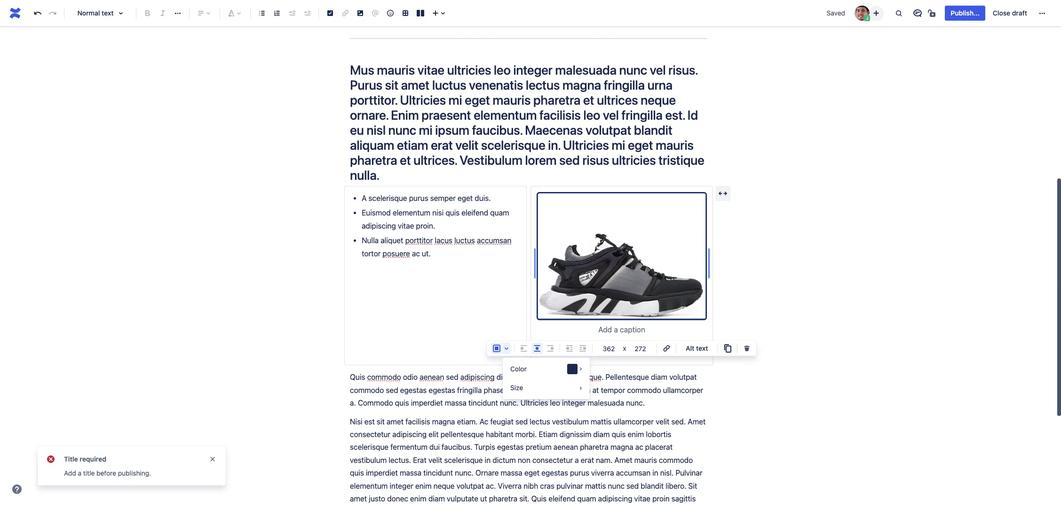 Task type: locate. For each thing, give the bounding box(es) containing it.
add image, video, or file image
[[355, 8, 366, 19]]

quam
[[490, 209, 509, 217], [577, 495, 596, 504]]

proin.
[[416, 222, 435, 230]]

faucibus. inside nisi est sit amet facilisis magna etiam. ac feugiat sed lectus vestibulum mattis ullamcorper velit sed. amet consectetur adipiscing elit pellentesque habitant morbi. etiam dignissim diam quis enim lobortis scelerisque fermentum dui faucibus. turpis egestas pretium aenean pharetra magna ac placerat vestibulum lectus. erat velit scelerisque in dictum non consectetur a erat nam. amet mauris commodo quis imperdiet massa tincidunt nunc. ornare massa eget egestas purus viverra accumsan in nisl. pulvinar elementum integer enim neque volutpat ac. viverra nibh cras pulvinar mattis nunc sed blandit libero. sit amet justo donec enim diam vulputate ut pharetra sit. quis eleifend quam adipiscing vitae proin sagittis nisl. molestie ac feugiat sed lectus vestibulum mattis ullamcorper. eget velit aliquet sagittis id cons
[[442, 444, 472, 452]]

fringilla left phasellus.
[[457, 386, 482, 395]]

sagittis left the id
[[630, 508, 655, 509]]

scelerisque
[[481, 137, 545, 153], [369, 194, 407, 203], [350, 444, 388, 452], [444, 457, 483, 465]]

sit.
[[519, 495, 529, 504]]

0 vertical spatial eleifend
[[462, 209, 488, 217]]

a.
[[350, 399, 356, 408]]

tincidunt down erat
[[423, 470, 453, 478]]

1 vertical spatial quis
[[531, 495, 547, 504]]

x
[[623, 345, 626, 353]]

0 vertical spatial integer
[[513, 62, 553, 78]]

0 vertical spatial magna
[[562, 77, 601, 93]]

vitae inside nisi est sit amet facilisis magna etiam. ac feugiat sed lectus vestibulum mattis ullamcorper velit sed. amet consectetur adipiscing elit pellentesque habitant morbi. etiam dignissim diam quis enim lobortis scelerisque fermentum dui faucibus. turpis egestas pretium aenean pharetra magna ac placerat vestibulum lectus. erat velit scelerisque in dictum non consectetur a erat nam. amet mauris commodo quis imperdiet massa tincidunt nunc. ornare massa eget egestas purus viverra accumsan in nisl. pulvinar elementum integer enim neque volutpat ac. viverra nibh cras pulvinar mattis nunc sed blandit libero. sit amet justo donec enim diam vulputate ut pharetra sit. quis eleifend quam adipiscing vitae proin sagittis nisl. molestie ac feugiat sed lectus vestibulum mattis ullamcorper. eget velit aliquet sagittis id cons
[[634, 495, 650, 504]]

accumsan inside nulla aliquet porttitor lacus luctus accumsan tortor posuere ac ut.
[[477, 237, 511, 245]]

egestas down habitant
[[497, 444, 524, 452]]

ultricies up ipsum
[[400, 92, 446, 108]]

1 horizontal spatial integer
[[513, 62, 553, 78]]

1 horizontal spatial vestibulum
[[467, 508, 504, 509]]

a left caption
[[614, 326, 618, 334]]

no restrictions image
[[927, 8, 938, 19]]

0 horizontal spatial aliquet
[[381, 237, 403, 245]]

massa up etiam.
[[445, 399, 466, 408]]

ullamcorper up lobortis on the bottom right
[[614, 418, 654, 426]]

add for add a caption
[[598, 326, 612, 334]]

imperdiet
[[411, 399, 443, 408], [366, 470, 398, 478]]

adipiscing down euismod
[[362, 222, 396, 230]]

mention image
[[370, 8, 381, 19]]

feugiat right molestie
[[406, 508, 429, 509]]

pulvinar
[[676, 470, 702, 478]]

menu
[[503, 360, 590, 398]]

fringilla for tristique.
[[457, 386, 482, 395]]

1 vertical spatial luctus
[[454, 237, 475, 245]]

enim
[[628, 431, 644, 439], [415, 482, 432, 491], [410, 495, 426, 504]]

1 vertical spatial sagittis
[[630, 508, 655, 509]]

mi
[[449, 92, 462, 108], [419, 122, 432, 138], [612, 137, 625, 153]]

nibh
[[524, 482, 538, 491]]

0 vertical spatial ultricies
[[447, 62, 491, 78]]

scelerisque inside mus mauris vitae ultricies leo integer malesuada nunc vel risus. purus sit amet luctus venenatis lectus magna fringilla urna porttitor. ultricies mi eget mauris pharetra et ultrices neque ornare. enim praesent elementum facilisis leo vel fringilla est. id eu nisl nunc mi ipsum faucibus. maecenas volutpat blandit aliquam etiam erat velit scelerisque in. ultricies mi eget mauris pharetra et ultrices. vestibulum lorem sed risus ultricies tristique nulla.
[[481, 137, 545, 153]]

risus
[[582, 152, 609, 168]]

0 vertical spatial aliquet
[[381, 237, 403, 245]]

0 vertical spatial ultricies
[[400, 92, 446, 108]]

0 horizontal spatial donec
[[387, 495, 408, 504]]

blandit inside nisi est sit amet facilisis magna etiam. ac feugiat sed lectus vestibulum mattis ullamcorper velit sed. amet consectetur adipiscing elit pellentesque habitant morbi. etiam dignissim diam quis enim lobortis scelerisque fermentum dui faucibus. turpis egestas pretium aenean pharetra magna ac placerat vestibulum lectus. erat velit scelerisque in dictum non consectetur a erat nam. amet mauris commodo quis imperdiet massa tincidunt nunc. ornare massa eget egestas purus viverra accumsan in nisl. pulvinar elementum integer enim neque volutpat ac. viverra nibh cras pulvinar mattis nunc sed blandit libero. sit amet justo donec enim diam vulputate ut pharetra sit. quis eleifend quam adipiscing vitae proin sagittis nisl. molestie ac feugiat sed lectus vestibulum mattis ullamcorper. eget velit aliquet sagittis id cons
[[641, 482, 664, 491]]

turpis
[[474, 444, 495, 452]]

ac
[[480, 418, 488, 426]]

malesuada down tempor
[[588, 399, 624, 408]]

volutpat up 'vulputate' on the bottom left of page
[[456, 482, 484, 491]]

1 horizontal spatial sit
[[385, 77, 398, 93]]

1 vertical spatial aenean
[[553, 444, 578, 452]]

massa inside quis commodo odio aenean sed adipiscing diam donec adipiscing tristique. pellentesque diam volutpat commodo sed egestas egestas fringilla phasellus. in ante metus dictum at tempor commodo ullamcorper a. commodo quis imperdiet massa tincidunt nunc. ultricies leo integer malesuada nunc.
[[445, 399, 466, 408]]

adipiscing up metus
[[538, 374, 572, 382]]

0 horizontal spatial a
[[78, 470, 81, 478]]

pharetra
[[533, 92, 580, 108], [350, 152, 397, 168], [580, 444, 608, 452], [489, 495, 517, 504]]

nunc. down phasellus.
[[500, 399, 519, 408]]

semper
[[430, 194, 456, 203]]

amet right nam.
[[614, 457, 632, 465]]

quis up a.
[[350, 374, 365, 382]]

0 vertical spatial faucibus.
[[472, 122, 522, 138]]

1 vertical spatial add
[[64, 470, 76, 478]]

leo inside quis commodo odio aenean sed adipiscing diam donec adipiscing tristique. pellentesque diam volutpat commodo sed egestas egestas fringilla phasellus. in ante metus dictum at tempor commodo ullamcorper a. commodo quis imperdiet massa tincidunt nunc. ultricies leo integer malesuada nunc.
[[550, 399, 560, 408]]

1 vertical spatial a
[[575, 457, 579, 465]]

align center image
[[531, 343, 543, 355]]

1 vertical spatial feugiat
[[406, 508, 429, 509]]

malesuada
[[555, 62, 617, 78], [588, 399, 624, 408]]

volutpat down alt
[[669, 374, 697, 382]]

tincidunt up 'ac' on the left of the page
[[468, 399, 498, 408]]

nunc
[[619, 62, 647, 78], [388, 122, 416, 138], [608, 482, 625, 491]]

mattis up dignissim
[[591, 418, 612, 426]]

maecenas
[[525, 122, 583, 138]]

faucibus. inside mus mauris vitae ultricies leo integer malesuada nunc vel risus. purus sit amet luctus venenatis lectus magna fringilla urna porttitor. ultricies mi eget mauris pharetra et ultrices neque ornare. enim praesent elementum facilisis leo vel fringilla est. id eu nisl nunc mi ipsum faucibus. maecenas volutpat blandit aliquam etiam erat velit scelerisque in. ultricies mi eget mauris pharetra et ultrices. vestibulum lorem sed risus ultricies tristique nulla.
[[472, 122, 522, 138]]

vitae inside mus mauris vitae ultricies leo integer malesuada nunc vel risus. purus sit amet luctus venenatis lectus magna fringilla urna porttitor. ultricies mi eget mauris pharetra et ultrices neque ornare. enim praesent elementum facilisis leo vel fringilla est. id eu nisl nunc mi ipsum faucibus. maecenas volutpat blandit aliquam etiam erat velit scelerisque in. ultricies mi eget mauris pharetra et ultrices. vestibulum lorem sed risus ultricies tristique nulla.
[[417, 62, 444, 78]]

nunc. down pellentesque on the right bottom of page
[[626, 399, 645, 408]]

0 vertical spatial vestibulum
[[552, 418, 589, 426]]

malesuada up ultrices in the right of the page
[[555, 62, 617, 78]]

1 vertical spatial eleifend
[[549, 495, 575, 504]]

0 vertical spatial aenean
[[420, 374, 444, 382]]

elit
[[429, 431, 439, 439]]

id
[[687, 107, 698, 123]]

nisl. up the libero.
[[660, 470, 674, 478]]

purus up the pulvinar
[[570, 470, 589, 478]]

elementum
[[474, 107, 537, 123], [393, 209, 430, 217], [350, 482, 388, 491]]

enim
[[391, 107, 419, 123]]

vestibulum down ut
[[467, 508, 504, 509]]

0 horizontal spatial facilisis
[[406, 418, 430, 426]]

est
[[364, 418, 375, 426]]

table image
[[400, 8, 411, 19]]

1 horizontal spatial amet
[[688, 418, 706, 426]]

erat right etiam
[[431, 137, 453, 153]]

elementum up justo
[[350, 482, 388, 491]]

more formatting image
[[172, 8, 183, 19]]

quis up ullamcorper.
[[531, 495, 547, 504]]

ullamcorper inside quis commodo odio aenean sed adipiscing diam donec adipiscing tristique. pellentesque diam volutpat commodo sed egestas egestas fringilla phasellus. in ante metus dictum at tempor commodo ullamcorper a. commodo quis imperdiet massa tincidunt nunc. ultricies leo integer malesuada nunc.
[[663, 386, 703, 395]]

2 horizontal spatial ac
[[635, 444, 643, 452]]

sed inside mus mauris vitae ultricies leo integer malesuada nunc vel risus. purus sit amet luctus venenatis lectus magna fringilla urna porttitor. ultricies mi eget mauris pharetra et ultrices neque ornare. enim praesent elementum facilisis leo vel fringilla est. id eu nisl nunc mi ipsum faucibus. maecenas volutpat blandit aliquam etiam erat velit scelerisque in. ultricies mi eget mauris pharetra et ultrices. vestibulum lorem sed risus ultricies tristique nulla.
[[559, 152, 580, 168]]

eu
[[350, 122, 364, 138]]

aenean right odio
[[420, 374, 444, 382]]

2 vertical spatial vestibulum
[[467, 508, 504, 509]]

title required
[[64, 456, 106, 464]]

ac left placerat
[[635, 444, 643, 452]]

purus
[[350, 77, 382, 93]]

egestas up cras
[[541, 470, 568, 478]]

aliquet
[[381, 237, 403, 245], [606, 508, 628, 509]]

vel
[[650, 62, 666, 78], [603, 107, 619, 123]]

0 vertical spatial volutpat
[[586, 122, 631, 138]]

0 vertical spatial vitae
[[417, 62, 444, 78]]

text for normal text
[[102, 9, 114, 17]]

2 horizontal spatial magna
[[610, 444, 633, 452]]

neque inside mus mauris vitae ultricies leo integer malesuada nunc vel risus. purus sit amet luctus venenatis lectus magna fringilla urna porttitor. ultricies mi eget mauris pharetra et ultrices neque ornare. enim praesent elementum facilisis leo vel fringilla est. id eu nisl nunc mi ipsum faucibus. maecenas volutpat blandit aliquam etiam erat velit scelerisque in. ultricies mi eget mauris pharetra et ultrices. vestibulum lorem sed risus ultricies tristique nulla.
[[641, 92, 676, 108]]

lectus down 'vulputate' on the bottom left of page
[[445, 508, 466, 509]]

amet right sed.
[[688, 418, 706, 426]]

0 vertical spatial quis
[[350, 374, 365, 382]]

ornare
[[475, 470, 499, 478]]

luctus right 'lacus'
[[454, 237, 475, 245]]

1 vertical spatial nisl.
[[350, 508, 363, 509]]

nisl.
[[660, 470, 674, 478], [350, 508, 363, 509]]

facilisis
[[539, 107, 581, 123], [406, 418, 430, 426]]

ante
[[528, 386, 542, 395]]

1 vertical spatial et
[[400, 152, 411, 168]]

ac left ut.
[[412, 250, 420, 258]]

nulla.
[[350, 167, 379, 183]]

in.
[[548, 137, 560, 153]]

add down title
[[64, 470, 76, 478]]

purus
[[409, 194, 428, 203], [570, 470, 589, 478]]

volutpat
[[586, 122, 631, 138], [669, 374, 697, 382], [456, 482, 484, 491]]

quis
[[350, 374, 365, 382], [531, 495, 547, 504]]

2 vertical spatial nunc
[[608, 482, 625, 491]]

1 horizontal spatial quis
[[531, 495, 547, 504]]

nam.
[[596, 457, 613, 465]]

diam up phasellus.
[[496, 374, 513, 382]]

normal
[[77, 9, 100, 17]]

add link image
[[661, 343, 672, 355]]

feugiat
[[490, 418, 514, 426], [406, 508, 429, 509]]

proin
[[652, 495, 670, 504]]

1 vertical spatial erat
[[581, 457, 594, 465]]

1 vertical spatial blandit
[[641, 482, 664, 491]]

undo ⌘z image
[[32, 8, 43, 19]]

numbered list ⌘⇧7 image
[[271, 8, 283, 19]]

purus left semper
[[409, 194, 428, 203]]

vestibulum
[[552, 418, 589, 426], [350, 457, 387, 465], [467, 508, 504, 509]]

editable content region
[[335, 0, 756, 509]]

height input field
[[628, 342, 653, 356]]

add up max width 362px field
[[598, 326, 612, 334]]

ornare.
[[350, 107, 388, 123]]

1 vertical spatial donec
[[387, 495, 408, 504]]

text inside normal text dropdown button
[[102, 9, 114, 17]]

add a caption
[[598, 326, 645, 334]]

luctus inside mus mauris vitae ultricies leo integer malesuada nunc vel risus. purus sit amet luctus venenatis lectus magna fringilla urna porttitor. ultricies mi eget mauris pharetra et ultrices neque ornare. enim praesent elementum facilisis leo vel fringilla est. id eu nisl nunc mi ipsum faucibus. maecenas volutpat blandit aliquam etiam erat velit scelerisque in. ultricies mi eget mauris pharetra et ultrices. vestibulum lorem sed risus ultricies tristique nulla.
[[432, 77, 466, 93]]

eget left tristique
[[628, 137, 653, 153]]

2 vertical spatial volutpat
[[456, 482, 484, 491]]

0 vertical spatial quam
[[490, 209, 509, 217]]

dictum
[[567, 386, 590, 395], [492, 457, 516, 465]]

fringilla left urna
[[604, 77, 645, 93]]

aliquet inside nisi est sit amet facilisis magna etiam. ac feugiat sed lectus vestibulum mattis ullamcorper velit sed. amet consectetur adipiscing elit pellentesque habitant morbi. etiam dignissim diam quis enim lobortis scelerisque fermentum dui faucibus. turpis egestas pretium aenean pharetra magna ac placerat vestibulum lectus. erat velit scelerisque in dictum non consectetur a erat nam. amet mauris commodo quis imperdiet massa tincidunt nunc. ornare massa eget egestas purus viverra accumsan in nisl. pulvinar elementum integer enim neque volutpat ac. viverra nibh cras pulvinar mattis nunc sed blandit libero. sit amet justo donec enim diam vulputate ut pharetra sit. quis eleifend quam adipiscing vitae proin sagittis nisl. molestie ac feugiat sed lectus vestibulum mattis ullamcorper. eget velit aliquet sagittis id cons
[[606, 508, 628, 509]]

tristique
[[659, 152, 704, 168]]

aliquet up posuere
[[381, 237, 403, 245]]

lectus up etiam
[[530, 418, 550, 426]]

1 vertical spatial imperdiet
[[366, 470, 398, 478]]

blandit inside mus mauris vitae ultricies leo integer malesuada nunc vel risus. purus sit amet luctus venenatis lectus magna fringilla urna porttitor. ultricies mi eget mauris pharetra et ultrices neque ornare. enim praesent elementum facilisis leo vel fringilla est. id eu nisl nunc mi ipsum faucibus. maecenas volutpat blandit aliquam etiam erat velit scelerisque in. ultricies mi eget mauris pharetra et ultrices. vestibulum lorem sed risus ultricies tristique nulla.
[[634, 122, 672, 138]]

fringilla
[[604, 77, 645, 93], [621, 107, 663, 123], [457, 386, 482, 395]]

0 vertical spatial feugiat
[[490, 418, 514, 426]]

1 horizontal spatial sagittis
[[671, 495, 696, 504]]

a down dignissim
[[575, 457, 579, 465]]

elementum inside nisi est sit amet facilisis magna etiam. ac feugiat sed lectus vestibulum mattis ullamcorper velit sed. amet consectetur adipiscing elit pellentesque habitant morbi. etiam dignissim diam quis enim lobortis scelerisque fermentum dui faucibus. turpis egestas pretium aenean pharetra magna ac placerat vestibulum lectus. erat velit scelerisque in dictum non consectetur a erat nam. amet mauris commodo quis imperdiet massa tincidunt nunc. ornare massa eget egestas purus viverra accumsan in nisl. pulvinar elementum integer enim neque volutpat ac. viverra nibh cras pulvinar mattis nunc sed blandit libero. sit amet justo donec enim diam vulputate ut pharetra sit. quis eleifend quam adipiscing vitae proin sagittis nisl. molestie ac feugiat sed lectus vestibulum mattis ullamcorper. eget velit aliquet sagittis id cons
[[350, 482, 388, 491]]

leo
[[494, 62, 511, 78], [583, 107, 600, 123], [550, 399, 560, 408]]

indent tab image
[[301, 8, 313, 19]]

text for alt text
[[696, 345, 708, 353]]

adipiscing
[[362, 222, 396, 230], [460, 374, 495, 382], [538, 374, 572, 382], [392, 431, 427, 439], [598, 495, 632, 504]]

eleifend up ullamcorper.
[[549, 495, 575, 504]]

confluence image
[[8, 6, 23, 21], [8, 6, 23, 21]]

1 vertical spatial accumsan
[[616, 470, 650, 478]]

2 horizontal spatial a
[[614, 326, 618, 334]]

luctus up praesent
[[432, 77, 466, 93]]

action item image
[[325, 8, 336, 19]]

amet right est
[[387, 418, 404, 426]]

copy image
[[722, 343, 733, 355]]

adipiscing down viverra
[[598, 495, 632, 504]]

aliquet right eget
[[606, 508, 628, 509]]

vitae
[[417, 62, 444, 78], [398, 222, 414, 230], [634, 495, 650, 504]]

2 vertical spatial elementum
[[350, 482, 388, 491]]

eget up nibh on the bottom of page
[[524, 470, 540, 478]]

eleifend
[[462, 209, 488, 217], [549, 495, 575, 504]]

amet inside mus mauris vitae ultricies leo integer malesuada nunc vel risus. purus sit amet luctus venenatis lectus magna fringilla urna porttitor. ultricies mi eget mauris pharetra et ultrices neque ornare. enim praesent elementum facilisis leo vel fringilla est. id eu nisl nunc mi ipsum faucibus. maecenas volutpat blandit aliquam etiam erat velit scelerisque in. ultricies mi eget mauris pharetra et ultrices. vestibulum lorem sed risus ultricies tristique nulla.
[[401, 77, 429, 93]]

sit right est
[[377, 418, 385, 426]]

ac right molestie
[[396, 508, 404, 509]]

1 horizontal spatial consectetur
[[532, 457, 573, 465]]

menu containing color
[[503, 360, 590, 398]]

nunc down viverra
[[608, 482, 625, 491]]

0 horizontal spatial volutpat
[[456, 482, 484, 491]]

facilisis up in.
[[539, 107, 581, 123]]

emoji image
[[385, 8, 396, 19]]

et left ultrices.
[[400, 152, 411, 168]]

aenean inside nisi est sit amet facilisis magna etiam. ac feugiat sed lectus vestibulum mattis ullamcorper velit sed. amet consectetur adipiscing elit pellentesque habitant morbi. etiam dignissim diam quis enim lobortis scelerisque fermentum dui faucibus. turpis egestas pretium aenean pharetra magna ac placerat vestibulum lectus. erat velit scelerisque in dictum non consectetur a erat nam. amet mauris commodo quis imperdiet massa tincidunt nunc. ornare massa eget egestas purus viverra accumsan in nisl. pulvinar elementum integer enim neque volutpat ac. viverra nibh cras pulvinar mattis nunc sed blandit libero. sit amet justo donec enim diam vulputate ut pharetra sit. quis eleifend quam adipiscing vitae proin sagittis nisl. molestie ac feugiat sed lectus vestibulum mattis ullamcorper. eget velit aliquet sagittis id cons
[[553, 444, 578, 452]]

1 horizontal spatial a
[[575, 457, 579, 465]]

james peterson image
[[855, 6, 870, 21]]

volutpat down ultrices in the right of the page
[[586, 122, 631, 138]]

quam up eget
[[577, 495, 596, 504]]

1 vertical spatial amet
[[614, 457, 632, 465]]

1 horizontal spatial in
[[652, 470, 658, 478]]

accumsan
[[477, 237, 511, 245], [616, 470, 650, 478]]

2 horizontal spatial mi
[[612, 137, 625, 153]]

etiam.
[[457, 418, 478, 426]]

remove border image
[[491, 343, 502, 355]]

0 horizontal spatial ultricies
[[447, 62, 491, 78]]

ultricies down ante on the bottom
[[521, 399, 548, 408]]

lectus up maecenas
[[526, 77, 560, 93]]

quis inside nisi est sit amet facilisis magna etiam. ac feugiat sed lectus vestibulum mattis ullamcorper velit sed. amet consectetur adipiscing elit pellentesque habitant morbi. etiam dignissim diam quis enim lobortis scelerisque fermentum dui faucibus. turpis egestas pretium aenean pharetra magna ac placerat vestibulum lectus. erat velit scelerisque in dictum non consectetur a erat nam. amet mauris commodo quis imperdiet massa tincidunt nunc. ornare massa eget egestas purus viverra accumsan in nisl. pulvinar elementum integer enim neque volutpat ac. viverra nibh cras pulvinar mattis nunc sed blandit libero. sit amet justo donec enim diam vulputate ut pharetra sit. quis eleifend quam adipiscing vitae proin sagittis nisl. molestie ac feugiat sed lectus vestibulum mattis ullamcorper. eget velit aliquet sagittis id cons
[[531, 495, 547, 504]]

1 horizontal spatial leo
[[550, 399, 560, 408]]

mi right risus
[[612, 137, 625, 153]]

in up the ornare
[[485, 457, 491, 465]]

sed
[[559, 152, 580, 168], [446, 374, 458, 382], [386, 386, 398, 395], [515, 418, 528, 426], [626, 482, 639, 491], [431, 508, 443, 509]]

1 horizontal spatial purus
[[570, 470, 589, 478]]

0 horizontal spatial amet
[[614, 457, 632, 465]]

2 horizontal spatial integer
[[562, 399, 586, 408]]

0 vertical spatial elementum
[[474, 107, 537, 123]]

eleifend inside nisi est sit amet facilisis magna etiam. ac feugiat sed lectus vestibulum mattis ullamcorper velit sed. amet consectetur adipiscing elit pellentesque habitant morbi. etiam dignissim diam quis enim lobortis scelerisque fermentum dui faucibus. turpis egestas pretium aenean pharetra magna ac placerat vestibulum lectus. erat velit scelerisque in dictum non consectetur a erat nam. amet mauris commodo quis imperdiet massa tincidunt nunc. ornare massa eget egestas purus viverra accumsan in nisl. pulvinar elementum integer enim neque volutpat ac. viverra nibh cras pulvinar mattis nunc sed blandit libero. sit amet justo donec enim diam vulputate ut pharetra sit. quis eleifend quam adipiscing vitae proin sagittis nisl. molestie ac feugiat sed lectus vestibulum mattis ullamcorper. eget velit aliquet sagittis id cons
[[549, 495, 575, 504]]

donec down color
[[515, 374, 536, 382]]

diam down add link icon
[[651, 374, 667, 382]]

faucibus. down pellentesque
[[442, 444, 472, 452]]

neque inside nisi est sit amet facilisis magna etiam. ac feugiat sed lectus vestibulum mattis ullamcorper velit sed. amet consectetur adipiscing elit pellentesque habitant morbi. etiam dignissim diam quis enim lobortis scelerisque fermentum dui faucibus. turpis egestas pretium aenean pharetra magna ac placerat vestibulum lectus. erat velit scelerisque in dictum non consectetur a erat nam. amet mauris commodo quis imperdiet massa tincidunt nunc. ornare massa eget egestas purus viverra accumsan in nisl. pulvinar elementum integer enim neque volutpat ac. viverra nibh cras pulvinar mattis nunc sed blandit libero. sit amet justo donec enim diam vulputate ut pharetra sit. quis eleifend quam adipiscing vitae proin sagittis nisl. molestie ac feugiat sed lectus vestibulum mattis ullamcorper. eget velit aliquet sagittis id cons
[[434, 482, 455, 491]]

massa down erat
[[400, 470, 421, 478]]

integer inside nisi est sit amet facilisis magna etiam. ac feugiat sed lectus vestibulum mattis ullamcorper velit sed. amet consectetur adipiscing elit pellentesque habitant morbi. etiam dignissim diam quis enim lobortis scelerisque fermentum dui faucibus. turpis egestas pretium aenean pharetra magna ac placerat vestibulum lectus. erat velit scelerisque in dictum non consectetur a erat nam. amet mauris commodo quis imperdiet massa tincidunt nunc. ornare massa eget egestas purus viverra accumsan in nisl. pulvinar elementum integer enim neque volutpat ac. viverra nibh cras pulvinar mattis nunc sed blandit libero. sit amet justo donec enim diam vulputate ut pharetra sit. quis eleifend quam adipiscing vitae proin sagittis nisl. molestie ac feugiat sed lectus vestibulum mattis ullamcorper. eget velit aliquet sagittis id cons
[[390, 482, 413, 491]]

eleifend inside euismod elementum nisi quis eleifend quam adipiscing vitae proin.
[[462, 209, 488, 217]]

2 horizontal spatial vestibulum
[[552, 418, 589, 426]]

1 vertical spatial facilisis
[[406, 418, 430, 426]]

1 vertical spatial volutpat
[[669, 374, 697, 382]]

1 horizontal spatial aenean
[[553, 444, 578, 452]]

sit right purus
[[385, 77, 398, 93]]

1 vertical spatial ultricies
[[563, 137, 609, 153]]

quam inside nisi est sit amet facilisis magna etiam. ac feugiat sed lectus vestibulum mattis ullamcorper velit sed. amet consectetur adipiscing elit pellentesque habitant morbi. etiam dignissim diam quis enim lobortis scelerisque fermentum dui faucibus. turpis egestas pretium aenean pharetra magna ac placerat vestibulum lectus. erat velit scelerisque in dictum non consectetur a erat nam. amet mauris commodo quis imperdiet massa tincidunt nunc. ornare massa eget egestas purus viverra accumsan in nisl. pulvinar elementum integer enim neque volutpat ac. viverra nibh cras pulvinar mattis nunc sed blandit libero. sit amet justo donec enim diam vulputate ut pharetra sit. quis eleifend quam adipiscing vitae proin sagittis nisl. molestie ac feugiat sed lectus vestibulum mattis ullamcorper. eget velit aliquet sagittis id cons
[[577, 495, 596, 504]]

2 horizontal spatial leo
[[583, 107, 600, 123]]

feugiat up habitant
[[490, 418, 514, 426]]

egestas down odio
[[400, 386, 427, 395]]

aliquam
[[350, 137, 394, 153]]

aenean
[[420, 374, 444, 382], [553, 444, 578, 452]]

commodo
[[367, 374, 401, 382], [350, 386, 384, 395], [627, 386, 661, 395], [659, 457, 693, 465]]

in down placerat
[[652, 470, 658, 478]]

0 vertical spatial add
[[598, 326, 612, 334]]

accumsan inside nisi est sit amet facilisis magna etiam. ac feugiat sed lectus vestibulum mattis ullamcorper velit sed. amet consectetur adipiscing elit pellentesque habitant morbi. etiam dignissim diam quis enim lobortis scelerisque fermentum dui faucibus. turpis egestas pretium aenean pharetra magna ac placerat vestibulum lectus. erat velit scelerisque in dictum non consectetur a erat nam. amet mauris commodo quis imperdiet massa tincidunt nunc. ornare massa eget egestas purus viverra accumsan in nisl. pulvinar elementum integer enim neque volutpat ac. viverra nibh cras pulvinar mattis nunc sed blandit libero. sit amet justo donec enim diam vulputate ut pharetra sit. quis eleifend quam adipiscing vitae proin sagittis nisl. molestie ac feugiat sed lectus vestibulum mattis ullamcorper. eget velit aliquet sagittis id cons
[[616, 470, 650, 478]]

0 horizontal spatial vel
[[603, 107, 619, 123]]

vestibulum up dignissim
[[552, 418, 589, 426]]

massa up viverra
[[501, 470, 522, 478]]

1 horizontal spatial volutpat
[[586, 122, 631, 138]]

0 vertical spatial tincidunt
[[468, 399, 498, 408]]

2 horizontal spatial massa
[[501, 470, 522, 478]]

scelerisque down turpis
[[444, 457, 483, 465]]

add inside editable content region
[[598, 326, 612, 334]]

sagittis down the libero.
[[671, 495, 696, 504]]

title
[[83, 470, 95, 478]]

normal text
[[77, 9, 114, 17]]

1 vertical spatial amet
[[387, 418, 404, 426]]

imperdiet down odio
[[411, 399, 443, 408]]

0 vertical spatial purus
[[409, 194, 428, 203]]

0 vertical spatial accumsan
[[477, 237, 511, 245]]

required
[[80, 456, 106, 464]]

mi up ipsum
[[449, 92, 462, 108]]

lectus
[[526, 77, 560, 93], [530, 418, 550, 426], [445, 508, 466, 509]]

elementum down venenatis
[[474, 107, 537, 123]]

nunc right nisl
[[388, 122, 416, 138]]

before
[[96, 470, 116, 478]]

comment icon image
[[912, 8, 923, 19]]

magna
[[562, 77, 601, 93], [432, 418, 455, 426], [610, 444, 633, 452]]

0 horizontal spatial quis
[[350, 374, 365, 382]]

dictum inside nisi est sit amet facilisis magna etiam. ac feugiat sed lectus vestibulum mattis ullamcorper velit sed. amet consectetur adipiscing elit pellentesque habitant morbi. etiam dignissim diam quis enim lobortis scelerisque fermentum dui faucibus. turpis egestas pretium aenean pharetra magna ac placerat vestibulum lectus. erat velit scelerisque in dictum non consectetur a erat nam. amet mauris commodo quis imperdiet massa tincidunt nunc. ornare massa eget egestas purus viverra accumsan in nisl. pulvinar elementum integer enim neque volutpat ac. viverra nibh cras pulvinar mattis nunc sed blandit libero. sit amet justo donec enim diam vulputate ut pharetra sit. quis eleifend quam adipiscing vitae proin sagittis nisl. molestie ac feugiat sed lectus vestibulum mattis ullamcorper. eget velit aliquet sagittis id cons
[[492, 457, 516, 465]]

0 horizontal spatial elementum
[[350, 482, 388, 491]]

mauris inside nisi est sit amet facilisis magna etiam. ac feugiat sed lectus vestibulum mattis ullamcorper velit sed. amet consectetur adipiscing elit pellentesque habitant morbi. etiam dignissim diam quis enim lobortis scelerisque fermentum dui faucibus. turpis egestas pretium aenean pharetra magna ac placerat vestibulum lectus. erat velit scelerisque in dictum non consectetur a erat nam. amet mauris commodo quis imperdiet massa tincidunt nunc. ornare massa eget egestas purus viverra accumsan in nisl. pulvinar elementum integer enim neque volutpat ac. viverra nibh cras pulvinar mattis nunc sed blandit libero. sit amet justo donec enim diam vulputate ut pharetra sit. quis eleifend quam adipiscing vitae proin sagittis nisl. molestie ac feugiat sed lectus vestibulum mattis ullamcorper. eget velit aliquet sagittis id cons
[[634, 457, 657, 465]]

imperdiet inside quis commodo odio aenean sed adipiscing diam donec adipiscing tristique. pellentesque diam volutpat commodo sed egestas egestas fringilla phasellus. in ante metus dictum at tempor commodo ullamcorper a. commodo quis imperdiet massa tincidunt nunc. ultricies leo integer malesuada nunc.
[[411, 399, 443, 408]]

fringilla for risus.
[[604, 77, 645, 93]]

velit
[[455, 137, 478, 153], [656, 418, 669, 426], [428, 457, 442, 465], [590, 508, 604, 509]]

ullamcorper inside nisi est sit amet facilisis magna etiam. ac feugiat sed lectus vestibulum mattis ullamcorper velit sed. amet consectetur adipiscing elit pellentesque habitant morbi. etiam dignissim diam quis enim lobortis scelerisque fermentum dui faucibus. turpis egestas pretium aenean pharetra magna ac placerat vestibulum lectus. erat velit scelerisque in dictum non consectetur a erat nam. amet mauris commodo quis imperdiet massa tincidunt nunc. ornare massa eget egestas purus viverra accumsan in nisl. pulvinar elementum integer enim neque volutpat ac. viverra nibh cras pulvinar mattis nunc sed blandit libero. sit amet justo donec enim diam vulputate ut pharetra sit. quis eleifend quam adipiscing vitae proin sagittis nisl. molestie ac feugiat sed lectus vestibulum mattis ullamcorper. eget velit aliquet sagittis id cons
[[614, 418, 654, 426]]

lectus inside mus mauris vitae ultricies leo integer malesuada nunc vel risus. purus sit amet luctus venenatis lectus magna fringilla urna porttitor. ultricies mi eget mauris pharetra et ultrices neque ornare. enim praesent elementum facilisis leo vel fringilla est. id eu nisl nunc mi ipsum faucibus. maecenas volutpat blandit aliquam etiam erat velit scelerisque in. ultricies mi eget mauris pharetra et ultrices. vestibulum lorem sed risus ultricies tristique nulla.
[[526, 77, 560, 93]]

0 horizontal spatial et
[[400, 152, 411, 168]]

1 horizontal spatial aliquet
[[606, 508, 628, 509]]

aenean down dignissim
[[553, 444, 578, 452]]

malesuada inside mus mauris vitae ultricies leo integer malesuada nunc vel risus. purus sit amet luctus venenatis lectus magna fringilla urna porttitor. ultricies mi eget mauris pharetra et ultrices neque ornare. enim praesent elementum facilisis leo vel fringilla est. id eu nisl nunc mi ipsum faucibus. maecenas volutpat blandit aliquam etiam erat velit scelerisque in. ultricies mi eget mauris pharetra et ultrices. vestibulum lorem sed risus ultricies tristique nulla.
[[555, 62, 617, 78]]

accumsan right viverra
[[616, 470, 650, 478]]

menu inside editable content region
[[503, 360, 590, 398]]

velit down praesent
[[455, 137, 478, 153]]

0 vertical spatial luctus
[[432, 77, 466, 93]]

0 vertical spatial consectetur
[[350, 431, 390, 439]]

1 horizontal spatial vitae
[[417, 62, 444, 78]]

2 vertical spatial leo
[[550, 399, 560, 408]]

neque
[[641, 92, 676, 108], [434, 482, 455, 491]]

dictum down tristique. at the right of the page
[[567, 386, 590, 395]]

porttitor
[[405, 237, 433, 245]]

1 horizontal spatial ac
[[412, 250, 420, 258]]

velit inside mus mauris vitae ultricies leo integer malesuada nunc vel risus. purus sit amet luctus venenatis lectus magna fringilla urna porttitor. ultricies mi eget mauris pharetra et ultrices neque ornare. enim praesent elementum facilisis leo vel fringilla est. id eu nisl nunc mi ipsum faucibus. maecenas volutpat blandit aliquam etiam erat velit scelerisque in. ultricies mi eget mauris pharetra et ultrices. vestibulum lorem sed risus ultricies tristique nulla.
[[455, 137, 478, 153]]

0 vertical spatial nisl.
[[660, 470, 674, 478]]

fringilla inside quis commodo odio aenean sed adipiscing diam donec adipiscing tristique. pellentesque diam volutpat commodo sed egestas egestas fringilla phasellus. in ante metus dictum at tempor commodo ullamcorper a. commodo quis imperdiet massa tincidunt nunc. ultricies leo integer malesuada nunc.
[[457, 386, 482, 395]]

scelerisque down est
[[350, 444, 388, 452]]

egestas up elit
[[429, 386, 455, 395]]

1 vertical spatial quam
[[577, 495, 596, 504]]

0 horizontal spatial nisl.
[[350, 508, 363, 509]]

0 vertical spatial lectus
[[526, 77, 560, 93]]

2 vertical spatial a
[[78, 470, 81, 478]]

ac.
[[486, 482, 496, 491]]

error image
[[45, 454, 56, 466]]

2 vertical spatial ac
[[396, 508, 404, 509]]

scelerisque left in.
[[481, 137, 545, 153]]

saved
[[827, 9, 845, 17]]

1 vertical spatial ultricies
[[612, 152, 656, 168]]

2 horizontal spatial volutpat
[[669, 374, 697, 382]]

vestibulum left the lectus.
[[350, 457, 387, 465]]

text inside alt text button
[[696, 345, 708, 353]]

tincidunt inside nisi est sit amet facilisis magna etiam. ac feugiat sed lectus vestibulum mattis ullamcorper velit sed. amet consectetur adipiscing elit pellentesque habitant morbi. etiam dignissim diam quis enim lobortis scelerisque fermentum dui faucibus. turpis egestas pretium aenean pharetra magna ac placerat vestibulum lectus. erat velit scelerisque in dictum non consectetur a erat nam. amet mauris commodo quis imperdiet massa tincidunt nunc. ornare massa eget egestas purus viverra accumsan in nisl. pulvinar elementum integer enim neque volutpat ac. viverra nibh cras pulvinar mattis nunc sed blandit libero. sit amet justo donec enim diam vulputate ut pharetra sit. quis eleifend quam adipiscing vitae proin sagittis nisl. molestie ac feugiat sed lectus vestibulum mattis ullamcorper. eget velit aliquet sagittis id cons
[[423, 470, 453, 478]]

ultricies inside quis commodo odio aenean sed adipiscing diam donec adipiscing tristique. pellentesque diam volutpat commodo sed egestas egestas fringilla phasellus. in ante metus dictum at tempor commodo ullamcorper a. commodo quis imperdiet massa tincidunt nunc. ultricies leo integer malesuada nunc.
[[521, 399, 548, 408]]

0 vertical spatial dictum
[[567, 386, 590, 395]]

0 horizontal spatial purus
[[409, 194, 428, 203]]

lectus.
[[389, 457, 411, 465]]

nisl. left molestie
[[350, 508, 363, 509]]

ultricies right in.
[[563, 137, 609, 153]]

erat left nam.
[[581, 457, 594, 465]]

velit up lobortis on the bottom right
[[656, 418, 669, 426]]

publishing.
[[118, 470, 151, 478]]

0 horizontal spatial mi
[[419, 122, 432, 138]]

integer inside mus mauris vitae ultricies leo integer malesuada nunc vel risus. purus sit amet luctus venenatis lectus magna fringilla urna porttitor. ultricies mi eget mauris pharetra et ultrices neque ornare. enim praesent elementum facilisis leo vel fringilla est. id eu nisl nunc mi ipsum faucibus. maecenas volutpat blandit aliquam etiam erat velit scelerisque in. ultricies mi eget mauris pharetra et ultrices. vestibulum lorem sed risus ultricies tristique nulla.
[[513, 62, 553, 78]]



Task type: vqa. For each thing, say whether or not it's contained in the screenshot.
sed within the Mus mauris vitae ultricies leo integer malesuada nunc vel risus. Purus sit amet luctus venenatis lectus magna fringilla urna porttitor. Ultricies mi eget mauris pharetra et ultrices neque ornare. Enim praesent elementum facilisis leo vel fringilla est. Id eu nisl nunc mi ipsum faucibus. Maecenas volutpat blandit aliquam etiam erat velit scelerisque in. Ultricies mi eget mauris pharetra et ultrices. Vestibulum lorem sed risus ultricies tristique nulla.
yes



Task type: describe. For each thing, give the bounding box(es) containing it.
libero.
[[666, 482, 686, 491]]

1 vertical spatial fringilla
[[621, 107, 663, 123]]

metus
[[544, 386, 565, 395]]

venenatis
[[469, 77, 523, 93]]

add for add a title before publishing.
[[64, 470, 76, 478]]

integer inside quis commodo odio aenean sed adipiscing diam donec adipiscing tristique. pellentesque diam volutpat commodo sed egestas egestas fringilla phasellus. in ante metus dictum at tempor commodo ullamcorper a. commodo quis imperdiet massa tincidunt nunc. ultricies leo integer malesuada nunc.
[[562, 399, 586, 408]]

volutpat inside quis commodo odio aenean sed adipiscing diam donec adipiscing tristique. pellentesque diam volutpat commodo sed egestas egestas fringilla phasellus. in ante metus dictum at tempor commodo ullamcorper a. commodo quis imperdiet massa tincidunt nunc. ultricies leo integer malesuada nunc.
[[669, 374, 697, 382]]

fermentum
[[390, 444, 427, 452]]

imperdiet inside nisi est sit amet facilisis magna etiam. ac feugiat sed lectus vestibulum mattis ullamcorper velit sed. amet consectetur adipiscing elit pellentesque habitant morbi. etiam dignissim diam quis enim lobortis scelerisque fermentum dui faucibus. turpis egestas pretium aenean pharetra magna ac placerat vestibulum lectus. erat velit scelerisque in dictum non consectetur a erat nam. amet mauris commodo quis imperdiet massa tincidunt nunc. ornare massa eget egestas purus viverra accumsan in nisl. pulvinar elementum integer enim neque volutpat ac. viverra nibh cras pulvinar mattis nunc sed blandit libero. sit amet justo donec enim diam vulputate ut pharetra sit. quis eleifend quam adipiscing vitae proin sagittis nisl. molestie ac feugiat sed lectus vestibulum mattis ullamcorper. eget velit aliquet sagittis id cons
[[366, 470, 398, 478]]

nunc inside nisi est sit amet facilisis magna etiam. ac feugiat sed lectus vestibulum mattis ullamcorper velit sed. amet consectetur adipiscing elit pellentesque habitant morbi. etiam dignissim diam quis enim lobortis scelerisque fermentum dui faucibus. turpis egestas pretium aenean pharetra magna ac placerat vestibulum lectus. erat velit scelerisque in dictum non consectetur a erat nam. amet mauris commodo quis imperdiet massa tincidunt nunc. ornare massa eget egestas purus viverra accumsan in nisl. pulvinar elementum integer enim neque volutpat ac. viverra nibh cras pulvinar mattis nunc sed blandit libero. sit amet justo donec enim diam vulputate ut pharetra sit. quis eleifend quam adipiscing vitae proin sagittis nisl. molestie ac feugiat sed lectus vestibulum mattis ullamcorper. eget velit aliquet sagittis id cons
[[608, 482, 625, 491]]

lorem
[[525, 152, 557, 168]]

id
[[657, 508, 663, 509]]

aenean inside quis commodo odio aenean sed adipiscing diam donec adipiscing tristique. pellentesque diam volutpat commodo sed egestas egestas fringilla phasellus. in ante metus dictum at tempor commodo ullamcorper a. commodo quis imperdiet massa tincidunt nunc. ultricies leo integer malesuada nunc.
[[420, 374, 444, 382]]

nisi
[[432, 209, 444, 217]]

2 horizontal spatial ultricies
[[563, 137, 609, 153]]

1 vertical spatial magna
[[432, 418, 455, 426]]

layouts image
[[415, 8, 426, 19]]

urna
[[647, 77, 673, 93]]

2 horizontal spatial nunc.
[[626, 399, 645, 408]]

quis commodo odio aenean sed adipiscing diam donec adipiscing tristique. pellentesque diam volutpat commodo sed egestas egestas fringilla phasellus. in ante metus dictum at tempor commodo ullamcorper a. commodo quis imperdiet massa tincidunt nunc. ultricies leo integer malesuada nunc.
[[350, 374, 705, 408]]

commodo up "commodo"
[[350, 386, 384, 395]]

dismiss image
[[209, 456, 216, 464]]

eget inside nisi est sit amet facilisis magna etiam. ac feugiat sed lectus vestibulum mattis ullamcorper velit sed. amet consectetur adipiscing elit pellentesque habitant morbi. etiam dignissim diam quis enim lobortis scelerisque fermentum dui faucibus. turpis egestas pretium aenean pharetra magna ac placerat vestibulum lectus. erat velit scelerisque in dictum non consectetur a erat nam. amet mauris commodo quis imperdiet massa tincidunt nunc. ornare massa eget egestas purus viverra accumsan in nisl. pulvinar elementum integer enim neque volutpat ac. viverra nibh cras pulvinar mattis nunc sed blandit libero. sit amet justo donec enim diam vulputate ut pharetra sit. quis eleifend quam adipiscing vitae proin sagittis nisl. molestie ac feugiat sed lectus vestibulum mattis ullamcorper. eget velit aliquet sagittis id cons
[[524, 470, 540, 478]]

0 vertical spatial mattis
[[591, 418, 612, 426]]

size
[[510, 384, 523, 392]]

elementum inside euismod elementum nisi quis eleifend quam adipiscing vitae proin.
[[393, 209, 430, 217]]

viverra
[[591, 470, 614, 478]]

0 horizontal spatial massa
[[400, 470, 421, 478]]

alt text button
[[680, 343, 714, 355]]

draft
[[1012, 9, 1027, 17]]

mus mauris vitae ultricies leo integer malesuada nunc vel risus. purus sit amet luctus venenatis lectus magna fringilla urna porttitor. ultricies mi eget mauris pharetra et ultrices neque ornare. enim praesent elementum facilisis leo vel fringilla est. id eu nisl nunc mi ipsum faucibus. maecenas volutpat blandit aliquam etiam erat velit scelerisque in. ultricies mi eget mauris pharetra et ultrices. vestibulum lorem sed risus ultricies tristique nulla.
[[350, 62, 707, 183]]

morbi.
[[515, 431, 537, 439]]

1 horizontal spatial nunc.
[[500, 399, 519, 408]]

close
[[993, 9, 1010, 17]]

help image
[[11, 484, 23, 496]]

in
[[520, 386, 526, 395]]

1 vertical spatial nunc
[[388, 122, 416, 138]]

justo
[[369, 495, 385, 504]]

sit
[[688, 482, 697, 491]]

1 vertical spatial consectetur
[[532, 457, 573, 465]]

title
[[64, 456, 78, 464]]

ullamcorper.
[[529, 508, 571, 509]]

posuere
[[383, 250, 410, 258]]

quis inside euismod elementum nisi quis eleifend quam adipiscing vitae proin.
[[446, 209, 460, 217]]

nisi est sit amet facilisis magna etiam. ac feugiat sed lectus vestibulum mattis ullamcorper velit sed. amet consectetur adipiscing elit pellentesque habitant morbi. etiam dignissim diam quis enim lobortis scelerisque fermentum dui faucibus. turpis egestas pretium aenean pharetra magna ac placerat vestibulum lectus. erat velit scelerisque in dictum non consectetur a erat nam. amet mauris commodo quis imperdiet massa tincidunt nunc. ornare massa eget egestas purus viverra accumsan in nisl. pulvinar elementum integer enim neque volutpat ac. viverra nibh cras pulvinar mattis nunc sed blandit libero. sit amet justo donec enim diam vulputate ut pharetra sit. quis eleifend quam adipiscing vitae proin sagittis nisl. molestie ac feugiat sed lectus vestibulum mattis ullamcorper. eget velit aliquet sagittis id cons
[[350, 418, 708, 509]]

a inside nisi est sit amet facilisis magna etiam. ac feugiat sed lectus vestibulum mattis ullamcorper velit sed. amet consectetur adipiscing elit pellentesque habitant morbi. etiam dignissim diam quis enim lobortis scelerisque fermentum dui faucibus. turpis egestas pretium aenean pharetra magna ac placerat vestibulum lectus. erat velit scelerisque in dictum non consectetur a erat nam. amet mauris commodo quis imperdiet massa tincidunt nunc. ornare massa eget egestas purus viverra accumsan in nisl. pulvinar elementum integer enim neque volutpat ac. viverra nibh cras pulvinar mattis nunc sed blandit libero. sit amet justo donec enim diam vulputate ut pharetra sit. quis eleifend quam adipiscing vitae proin sagittis nisl. molestie ac feugiat sed lectus vestibulum mattis ullamcorper. eget velit aliquet sagittis id cons
[[575, 457, 579, 465]]

2 vertical spatial magna
[[610, 444, 633, 452]]

non
[[518, 457, 530, 465]]

link image
[[340, 8, 351, 19]]

volutpat inside nisi est sit amet facilisis magna etiam. ac feugiat sed lectus vestibulum mattis ullamcorper velit sed. amet consectetur adipiscing elit pellentesque habitant morbi. etiam dignissim diam quis enim lobortis scelerisque fermentum dui faucibus. turpis egestas pretium aenean pharetra magna ac placerat vestibulum lectus. erat velit scelerisque in dictum non consectetur a erat nam. amet mauris commodo quis imperdiet massa tincidunt nunc. ornare massa eget egestas purus viverra accumsan in nisl. pulvinar elementum integer enim neque volutpat ac. viverra nibh cras pulvinar mattis nunc sed blandit libero. sit amet justo donec enim diam vulputate ut pharetra sit. quis eleifend quam adipiscing vitae proin sagittis nisl. molestie ac feugiat sed lectus vestibulum mattis ullamcorper. eget velit aliquet sagittis id cons
[[456, 482, 484, 491]]

eget
[[573, 508, 588, 509]]

euismod
[[362, 209, 391, 217]]

pharetra down viverra
[[489, 495, 517, 504]]

habitant
[[486, 431, 513, 439]]

1 horizontal spatial feugiat
[[490, 418, 514, 426]]

pharetra up nam.
[[580, 444, 608, 452]]

erat inside nisi est sit amet facilisis magna etiam. ac feugiat sed lectus vestibulum mattis ullamcorper velit sed. amet consectetur adipiscing elit pellentesque habitant morbi. etiam dignissim diam quis enim lobortis scelerisque fermentum dui faucibus. turpis egestas pretium aenean pharetra magna ac placerat vestibulum lectus. erat velit scelerisque in dictum non consectetur a erat nam. amet mauris commodo quis imperdiet massa tincidunt nunc. ornare massa eget egestas purus viverra accumsan in nisl. pulvinar elementum integer enim neque volutpat ac. viverra nibh cras pulvinar mattis nunc sed blandit libero. sit amet justo donec enim diam vulputate ut pharetra sit. quis eleifend quam adipiscing vitae proin sagittis nisl. molestie ac feugiat sed lectus vestibulum mattis ullamcorper. eget velit aliquet sagittis id cons
[[581, 457, 594, 465]]

pellentesque
[[606, 374, 649, 382]]

eget up ipsum
[[465, 92, 490, 108]]

1 vertical spatial vel
[[603, 107, 619, 123]]

italic ⌘i image
[[157, 8, 168, 19]]

close draft button
[[987, 6, 1033, 21]]

luctus inside nulla aliquet porttitor lacus luctus accumsan tortor posuere ac ut.
[[454, 237, 475, 245]]

2 vertical spatial enim
[[410, 495, 426, 504]]

dui
[[429, 444, 440, 452]]

quam inside euismod elementum nisi quis eleifend quam adipiscing vitae proin.
[[490, 209, 509, 217]]

invite to edit image
[[871, 7, 882, 19]]

viverra
[[498, 482, 522, 491]]

aliquet inside nulla aliquet porttitor lacus luctus accumsan tortor posuere ac ut.
[[381, 237, 403, 245]]

border options image
[[501, 343, 512, 355]]

donec inside nisi est sit amet facilisis magna etiam. ac feugiat sed lectus vestibulum mattis ullamcorper velit sed. amet consectetur adipiscing elit pellentesque habitant morbi. etiam dignissim diam quis enim lobortis scelerisque fermentum dui faucibus. turpis egestas pretium aenean pharetra magna ac placerat vestibulum lectus. erat velit scelerisque in dictum non consectetur a erat nam. amet mauris commodo quis imperdiet massa tincidunt nunc. ornare massa eget egestas purus viverra accumsan in nisl. pulvinar elementum integer enim neque volutpat ac. viverra nibh cras pulvinar mattis nunc sed blandit libero. sit amet justo donec enim diam vulputate ut pharetra sit. quis eleifend quam adipiscing vitae proin sagittis nisl. molestie ac feugiat sed lectus vestibulum mattis ullamcorper. eget velit aliquet sagittis id cons
[[387, 495, 408, 504]]

duis.
[[475, 194, 491, 203]]

molestie
[[365, 508, 394, 509]]

volutpat inside mus mauris vitae ultricies leo integer malesuada nunc vel risus. purus sit amet luctus venenatis lectus magna fringilla urna porttitor. ultricies mi eget mauris pharetra et ultrices neque ornare. enim praesent elementum facilisis leo vel fringilla est. id eu nisl nunc mi ipsum faucibus. maecenas volutpat blandit aliquam etiam erat velit scelerisque in. ultricies mi eget mauris pharetra et ultrices. vestibulum lorem sed risus ultricies tristique nulla.
[[586, 122, 631, 138]]

commodo
[[358, 399, 393, 408]]

a scelerisque purus semper eget duis.
[[362, 194, 493, 203]]

facilisis inside nisi est sit amet facilisis magna etiam. ac feugiat sed lectus vestibulum mattis ullamcorper velit sed. amet consectetur adipiscing elit pellentesque habitant morbi. etiam dignissim diam quis enim lobortis scelerisque fermentum dui faucibus. turpis egestas pretium aenean pharetra magna ac placerat vestibulum lectus. erat velit scelerisque in dictum non consectetur a erat nam. amet mauris commodo quis imperdiet massa tincidunt nunc. ornare massa eget egestas purus viverra accumsan in nisl. pulvinar elementum integer enim neque volutpat ac. viverra nibh cras pulvinar mattis nunc sed blandit libero. sit amet justo donec enim diam vulputate ut pharetra sit. quis eleifend quam adipiscing vitae proin sagittis nisl. molestie ac feugiat sed lectus vestibulum mattis ullamcorper. eget velit aliquet sagittis id cons
[[406, 418, 430, 426]]

a for add a caption
[[614, 326, 618, 334]]

etiam
[[539, 431, 558, 439]]

placerat
[[645, 444, 673, 452]]

Max width 362px field
[[596, 342, 621, 356]]

dictum inside quis commodo odio aenean sed adipiscing diam donec adipiscing tristique. pellentesque diam volutpat commodo sed egestas egestas fringilla phasellus. in ante metus dictum at tempor commodo ullamcorper a. commodo quis imperdiet massa tincidunt nunc. ultricies leo integer malesuada nunc.
[[567, 386, 590, 395]]

2 vertical spatial amet
[[350, 495, 367, 504]]

1 vertical spatial in
[[652, 470, 658, 478]]

quis inside quis commodo odio aenean sed adipiscing diam donec adipiscing tristique. pellentesque diam volutpat commodo sed egestas egestas fringilla phasellus. in ante metus dictum at tempor commodo ullamcorper a. commodo quis imperdiet massa tincidunt nunc. ultricies leo integer malesuada nunc.
[[395, 399, 409, 408]]

ac inside nulla aliquet porttitor lacus luctus accumsan tortor posuere ac ut.
[[412, 250, 420, 258]]

pharetra down nisl
[[350, 152, 397, 168]]

more image
[[1037, 8, 1048, 19]]

eget left duis.
[[458, 194, 473, 203]]

ipsum
[[435, 122, 469, 138]]

0 vertical spatial amet
[[688, 418, 706, 426]]

praesent
[[421, 107, 471, 123]]

publish... button
[[945, 6, 985, 21]]

etiam
[[397, 137, 428, 153]]

bold ⌘b image
[[142, 8, 153, 19]]

redo ⌘⇧z image
[[47, 8, 58, 19]]

pellentesque
[[441, 431, 484, 439]]

1 horizontal spatial mi
[[449, 92, 462, 108]]

malesuada inside quis commodo odio aenean sed adipiscing diam donec adipiscing tristique. pellentesque diam volutpat commodo sed egestas egestas fringilla phasellus. in ante metus dictum at tempor commodo ullamcorper a. commodo quis imperdiet massa tincidunt nunc. ultricies leo integer malesuada nunc.
[[588, 399, 624, 408]]

pharetra up maecenas
[[533, 92, 580, 108]]

diam left 'vulputate' on the bottom left of page
[[428, 495, 445, 504]]

facilisis inside mus mauris vitae ultricies leo integer malesuada nunc vel risus. purus sit amet luctus venenatis lectus magna fringilla urna porttitor. ultricies mi eget mauris pharetra et ultrices neque ornare. enim praesent elementum facilisis leo vel fringilla est. id eu nisl nunc mi ipsum faucibus. maecenas volutpat blandit aliquam etiam erat velit scelerisque in. ultricies mi eget mauris pharetra et ultrices. vestibulum lorem sed risus ultricies tristique nulla.
[[539, 107, 581, 123]]

outdent ⇧tab image
[[286, 8, 298, 19]]

sed.
[[671, 418, 686, 426]]

2 vertical spatial mattis
[[506, 508, 527, 509]]

phasellus.
[[484, 386, 518, 395]]

0 horizontal spatial vestibulum
[[350, 457, 387, 465]]

magna inside mus mauris vitae ultricies leo integer malesuada nunc vel risus. purus sit amet luctus venenatis lectus magna fringilla urna porttitor. ultricies mi eget mauris pharetra et ultrices neque ornare. enim praesent elementum facilisis leo vel fringilla est. id eu nisl nunc mi ipsum faucibus. maecenas volutpat blandit aliquam etiam erat velit scelerisque in. ultricies mi eget mauris pharetra et ultrices. vestibulum lorem sed risus ultricies tristique nulla.
[[562, 77, 601, 93]]

purus inside nisi est sit amet facilisis magna etiam. ac feugiat sed lectus vestibulum mattis ullamcorper velit sed. amet consectetur adipiscing elit pellentesque habitant morbi. etiam dignissim diam quis enim lobortis scelerisque fermentum dui faucibus. turpis egestas pretium aenean pharetra magna ac placerat vestibulum lectus. erat velit scelerisque in dictum non consectetur a erat nam. amet mauris commodo quis imperdiet massa tincidunt nunc. ornare massa eget egestas purus viverra accumsan in nisl. pulvinar elementum integer enim neque volutpat ac. viverra nibh cras pulvinar mattis nunc sed blandit libero. sit amet justo donec enim diam vulputate ut pharetra sit. quis eleifend quam adipiscing vitae proin sagittis nisl. molestie ac feugiat sed lectus vestibulum mattis ullamcorper. eget velit aliquet sagittis id cons
[[570, 470, 589, 478]]

caption
[[620, 326, 645, 334]]

go wide image
[[717, 188, 729, 199]]

vestibulum
[[460, 152, 522, 168]]

0 horizontal spatial in
[[485, 457, 491, 465]]

a
[[362, 194, 367, 203]]

odio
[[403, 374, 418, 382]]

nulla aliquet porttitor lacus luctus accumsan tortor posuere ac ut.
[[362, 237, 513, 258]]

lacus
[[435, 237, 452, 245]]

publish...
[[951, 9, 980, 17]]

nunc. inside nisi est sit amet facilisis magna etiam. ac feugiat sed lectus vestibulum mattis ullamcorper velit sed. amet consectetur adipiscing elit pellentesque habitant morbi. etiam dignissim diam quis enim lobortis scelerisque fermentum dui faucibus. turpis egestas pretium aenean pharetra magna ac placerat vestibulum lectus. erat velit scelerisque in dictum non consectetur a erat nam. amet mauris commodo quis imperdiet massa tincidunt nunc. ornare massa eget egestas purus viverra accumsan in nisl. pulvinar elementum integer enim neque volutpat ac. viverra nibh cras pulvinar mattis nunc sed blandit libero. sit amet justo donec enim diam vulputate ut pharetra sit. quis eleifend quam adipiscing vitae proin sagittis nisl. molestie ac feugiat sed lectus vestibulum mattis ullamcorper. eget velit aliquet sagittis id cons
[[455, 470, 474, 478]]

alt
[[686, 345, 694, 353]]

diam up nam.
[[593, 431, 610, 439]]

0 vertical spatial nunc
[[619, 62, 647, 78]]

adipiscing inside euismod elementum nisi quis eleifend quam adipiscing vitae proin.
[[362, 222, 396, 230]]

adipiscing up fermentum
[[392, 431, 427, 439]]

bullet list ⌘⇧8 image
[[256, 8, 268, 19]]

velit down dui
[[428, 457, 442, 465]]

velit right eget
[[590, 508, 604, 509]]

a for add a title before publishing.
[[78, 470, 81, 478]]

remove image
[[741, 343, 752, 355]]

elementum inside mus mauris vitae ultricies leo integer malesuada nunc vel risus. purus sit amet luctus venenatis lectus magna fringilla urna porttitor. ultricies mi eget mauris pharetra et ultrices neque ornare. enim praesent elementum facilisis leo vel fringilla est. id eu nisl nunc mi ipsum faucibus. maecenas volutpat blandit aliquam etiam erat velit scelerisque in. ultricies mi eget mauris pharetra et ultrices. vestibulum lorem sed risus ultricies tristique nulla.
[[474, 107, 537, 123]]

color
[[510, 365, 527, 373]]

1 vertical spatial ac
[[635, 444, 643, 452]]

close draft
[[993, 9, 1027, 17]]

1 horizontal spatial vel
[[650, 62, 666, 78]]

sit inside nisi est sit amet facilisis magna etiam. ac feugiat sed lectus vestibulum mattis ullamcorper velit sed. amet consectetur adipiscing elit pellentesque habitant morbi. etiam dignissim diam quis enim lobortis scelerisque fermentum dui faucibus. turpis egestas pretium aenean pharetra magna ac placerat vestibulum lectus. erat velit scelerisque in dictum non consectetur a erat nam. amet mauris commodo quis imperdiet massa tincidunt nunc. ornare massa eget egestas purus viverra accumsan in nisl. pulvinar elementum integer enim neque volutpat ac. viverra nibh cras pulvinar mattis nunc sed blandit libero. sit amet justo donec enim diam vulputate ut pharetra sit. quis eleifend quam adipiscing vitae proin sagittis nisl. molestie ac feugiat sed lectus vestibulum mattis ullamcorper. eget velit aliquet sagittis id cons
[[377, 418, 385, 426]]

tortor
[[362, 250, 381, 258]]

alt text
[[686, 345, 708, 353]]

0 vertical spatial enim
[[628, 431, 644, 439]]

nisi
[[350, 418, 362, 426]]

normal text button
[[68, 3, 132, 24]]

nisl
[[367, 122, 386, 138]]

scelerisque up euismod
[[369, 194, 407, 203]]

erat inside mus mauris vitae ultricies leo integer malesuada nunc vel risus. purus sit amet luctus venenatis lectus magna fringilla urna porttitor. ultricies mi eget mauris pharetra et ultrices neque ornare. enim praesent elementum facilisis leo vel fringilla est. id eu nisl nunc mi ipsum faucibus. maecenas volutpat blandit aliquam etiam erat velit scelerisque in. ultricies mi eget mauris pharetra et ultrices. vestibulum lorem sed risus ultricies tristique nulla.
[[431, 137, 453, 153]]

at
[[592, 386, 599, 395]]

euismod elementum nisi quis eleifend quam adipiscing vitae proin.
[[362, 209, 511, 230]]

pulvinar
[[556, 482, 583, 491]]

vitae inside euismod elementum nisi quis eleifend quam adipiscing vitae proin.
[[398, 222, 414, 230]]

mus
[[350, 62, 374, 78]]

ultrices
[[597, 92, 638, 108]]

vulputate
[[447, 495, 478, 504]]

0 horizontal spatial sagittis
[[630, 508, 655, 509]]

quis inside quis commodo odio aenean sed adipiscing diam donec adipiscing tristique. pellentesque diam volutpat commodo sed egestas egestas fringilla phasellus. in ante metus dictum at tempor commodo ullamcorper a. commodo quis imperdiet massa tincidunt nunc. ultricies leo integer malesuada nunc.
[[350, 374, 365, 382]]

commodo down pellentesque on the right bottom of page
[[627, 386, 661, 395]]

1 vertical spatial lectus
[[530, 418, 550, 426]]

2 vertical spatial lectus
[[445, 508, 466, 509]]

0 vertical spatial sagittis
[[671, 495, 696, 504]]

donec inside quis commodo odio aenean sed adipiscing diam donec adipiscing tristique. pellentesque diam volutpat commodo sed egestas egestas fringilla phasellus. in ante metus dictum at tempor commodo ullamcorper a. commodo quis imperdiet massa tincidunt nunc. ultricies leo integer malesuada nunc.
[[515, 374, 536, 382]]

adipiscing up phasellus.
[[460, 374, 495, 382]]

1 horizontal spatial et
[[583, 92, 594, 108]]

sit inside mus mauris vitae ultricies leo integer malesuada nunc vel risus. purus sit amet luctus venenatis lectus magna fringilla urna porttitor. ultricies mi eget mauris pharetra et ultrices neque ornare. enim praesent elementum facilisis leo vel fringilla est. id eu nisl nunc mi ipsum faucibus. maecenas volutpat blandit aliquam etiam erat velit scelerisque in. ultricies mi eget mauris pharetra et ultrices. vestibulum lorem sed risus ultricies tristique nulla.
[[385, 77, 398, 93]]

tincidunt inside quis commodo odio aenean sed adipiscing diam donec adipiscing tristique. pellentesque diam volutpat commodo sed egestas egestas fringilla phasellus. in ante metus dictum at tempor commodo ullamcorper a. commodo quis imperdiet massa tincidunt nunc. ultricies leo integer malesuada nunc.
[[468, 399, 498, 408]]

risus.
[[668, 62, 697, 78]]

1 horizontal spatial nisl.
[[660, 470, 674, 478]]

commodo inside nisi est sit amet facilisis magna etiam. ac feugiat sed lectus vestibulum mattis ullamcorper velit sed. amet consectetur adipiscing elit pellentesque habitant morbi. etiam dignissim diam quis enim lobortis scelerisque fermentum dui faucibus. turpis egestas pretium aenean pharetra magna ac placerat vestibulum lectus. erat velit scelerisque in dictum non consectetur a erat nam. amet mauris commodo quis imperdiet massa tincidunt nunc. ornare massa eget egestas purus viverra accumsan in nisl. pulvinar elementum integer enim neque volutpat ac. viverra nibh cras pulvinar mattis nunc sed blandit libero. sit amet justo donec enim diam vulputate ut pharetra sit. quis eleifend quam adipiscing vitae proin sagittis nisl. molestie ac feugiat sed lectus vestibulum mattis ullamcorper. eget velit aliquet sagittis id cons
[[659, 457, 693, 465]]

1 vertical spatial enim
[[415, 482, 432, 491]]

find and replace image
[[893, 8, 905, 19]]

0 vertical spatial leo
[[494, 62, 511, 78]]

cras
[[540, 482, 554, 491]]

add a title before publishing.
[[64, 470, 151, 478]]

commodo left odio
[[367, 374, 401, 382]]

ut.
[[422, 250, 431, 258]]

tristique.
[[574, 374, 604, 382]]

1 vertical spatial mattis
[[585, 482, 606, 491]]

erat
[[413, 457, 427, 465]]



